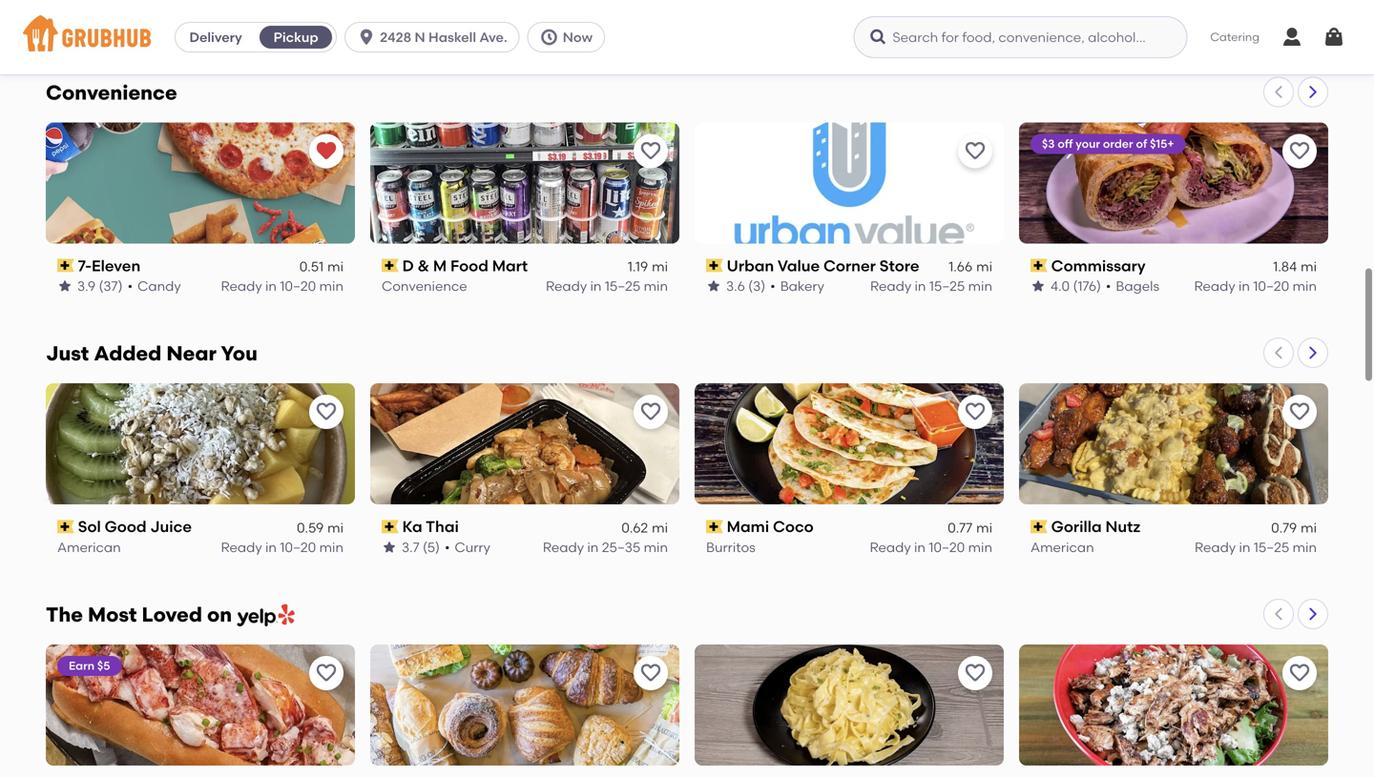 Task type: vqa. For each thing, say whether or not it's contained in the screenshot.


Task type: locate. For each thing, give the bounding box(es) containing it.
• mexican
[[1109, 17, 1174, 33]]

• breakfast
[[457, 17, 528, 33]]

added
[[94, 342, 162, 366]]

star icon image left 4.0
[[1031, 279, 1046, 294]]

0 horizontal spatial breakfast
[[467, 17, 528, 33]]

0.62 mi
[[621, 520, 668, 536]]

mi right 1.19
[[652, 259, 668, 275]]

subscription pass image up "burritos"
[[706, 521, 723, 534]]

mi right 0.79
[[1301, 520, 1317, 536]]

• right (110)
[[131, 17, 136, 33]]

4.9
[[77, 17, 95, 33], [402, 17, 420, 33], [1051, 17, 1069, 33]]

(37)
[[99, 278, 123, 294]]

• right (173)
[[457, 17, 462, 33]]

2 caret right icon image from the top
[[1306, 346, 1321, 361]]

0 vertical spatial caret left icon image
[[1271, 84, 1286, 100]]

subscription pass image left 7-
[[57, 259, 74, 273]]

convenience
[[46, 80, 177, 105], [382, 278, 467, 294]]

4.0 (176)
[[1051, 278, 1101, 294]]

the
[[46, 603, 83, 628]]

save this restaurant image
[[639, 140, 662, 163], [964, 140, 987, 163], [639, 401, 662, 424], [315, 662, 338, 685], [964, 662, 987, 685], [1288, 662, 1311, 685]]

2 caret left icon image from the top
[[1271, 346, 1286, 361]]

15–25 down 0.79
[[1254, 539, 1290, 556]]

• right (5)
[[445, 539, 450, 556]]

15–25 for urban value corner store
[[929, 278, 965, 294]]

caret left icon image down catering button
[[1271, 84, 1286, 100]]

7-eleven
[[78, 257, 141, 275]]

save this restaurant button for italia express logo
[[958, 657, 992, 691]]

of
[[1136, 137, 1147, 151]]

caret right icon image for on
[[1306, 607, 1321, 622]]

near
[[166, 342, 217, 366]]

american down gorilla
[[1031, 539, 1094, 556]]

mami
[[727, 518, 769, 537]]

catering button
[[1197, 16, 1273, 59]]

subscription pass image left ka
[[382, 521, 399, 534]]

subscription pass image left commissary
[[1031, 259, 1048, 273]]

subscription pass image left sol
[[57, 521, 74, 534]]

thai
[[426, 518, 459, 537]]

breakfast left svg image
[[787, 17, 849, 33]]

subscription pass image left d
[[382, 259, 399, 273]]

2 vertical spatial caret left icon image
[[1271, 607, 1286, 622]]

4.9 left (110)
[[77, 17, 95, 33]]

mi right the 1.84
[[1301, 259, 1317, 275]]

0 horizontal spatial convenience
[[46, 80, 177, 105]]

15–25 down the "1.66"
[[929, 278, 965, 294]]

ready in 15–25 min
[[546, 17, 668, 33], [546, 278, 668, 294], [870, 278, 992, 294], [1195, 539, 1317, 556]]

convenience down (110)
[[46, 80, 177, 105]]

(176)
[[1073, 278, 1101, 294]]

off
[[1058, 137, 1073, 151]]

1 horizontal spatial breakfast
[[787, 17, 849, 33]]

svg image inside 2428 n haskell ave. button
[[357, 28, 376, 47]]

(5)
[[423, 539, 440, 556]]

• right "(176)"
[[1106, 278, 1111, 294]]

save this restaurant image for gorilla nutz
[[1288, 401, 1311, 424]]

0 horizontal spatial 4.9
[[77, 17, 95, 33]]

star icon image left '3.7' at left bottom
[[382, 540, 397, 555]]

• for • bagels
[[1106, 278, 1111, 294]]

urban value corner store logo image
[[695, 122, 1004, 244]]

star icon image for 3.6 (3)
[[706, 279, 721, 294]]

curry
[[455, 539, 491, 556]]

mami coco
[[727, 518, 814, 537]]

save this restaurant button
[[634, 134, 668, 168], [958, 134, 992, 168], [1283, 134, 1317, 168], [309, 395, 344, 430], [634, 395, 668, 430], [958, 395, 992, 430], [1283, 395, 1317, 430], [309, 657, 344, 691], [634, 657, 668, 691], [958, 657, 992, 691], [1283, 657, 1317, 691]]

star icon image for 3.7 (5)
[[382, 540, 397, 555]]

1 vertical spatial caret left icon image
[[1271, 346, 1286, 361]]

subscription pass image left urban
[[706, 259, 723, 273]]

mi right 0.62
[[652, 520, 668, 536]]

15–25 for gorilla nutz
[[1254, 539, 1290, 556]]

d & m food mart logo image
[[370, 122, 679, 244]]

save this restaurant image for sol good juice
[[315, 401, 338, 424]]

1 vertical spatial caret right icon image
[[1306, 346, 1321, 361]]

• right (37)
[[128, 278, 133, 294]]

mi for sol good juice
[[327, 520, 344, 536]]

loved
[[142, 603, 202, 628]]

ready in 10–20 min
[[221, 17, 344, 33], [870, 17, 992, 33], [1194, 17, 1317, 33], [221, 278, 344, 294], [1194, 278, 1317, 294], [221, 539, 344, 556], [870, 539, 992, 556]]

the most loved on
[[46, 603, 237, 628]]

ready in 15–25 min for d & m food mart
[[546, 278, 668, 294]]

save this restaurant image for mami coco
[[964, 401, 987, 424]]

1.66
[[949, 259, 973, 275]]

mart
[[492, 257, 528, 275]]

star icon image left 3.9
[[57, 279, 73, 294]]

american down sol
[[57, 539, 121, 556]]

star icon image for 4.0 (176)
[[1031, 279, 1046, 294]]

now
[[563, 29, 593, 45]]

0 horizontal spatial american
[[57, 539, 121, 556]]

(398)
[[1072, 17, 1105, 33]]

1 horizontal spatial american
[[1031, 539, 1094, 556]]

bakery
[[780, 278, 825, 294]]

• curry
[[445, 539, 491, 556]]

caret right icon image for you
[[1306, 346, 1321, 361]]

subscription pass image for mami coco
[[706, 521, 723, 534]]

25–35
[[602, 539, 641, 556]]

subscription pass image left gorilla
[[1031, 521, 1048, 534]]

convenience down &
[[382, 278, 467, 294]]

urban value corner store
[[727, 257, 920, 275]]

ready in 25–35 min
[[543, 539, 668, 556]]

2 horizontal spatial 4.9
[[1051, 17, 1069, 33]]

4.9 left (173)
[[402, 17, 420, 33]]

• right (398)
[[1109, 17, 1115, 33]]

breakfast
[[467, 17, 528, 33], [787, 17, 849, 33]]

4.9 for 4.9 (173)
[[402, 17, 420, 33]]

subscription pass image
[[706, 259, 723, 273], [1031, 259, 1048, 273], [57, 521, 74, 534], [382, 521, 399, 534]]

mi
[[327, 259, 344, 275], [652, 259, 668, 275], [976, 259, 992, 275], [1301, 259, 1317, 275], [327, 520, 344, 536], [652, 520, 668, 536], [976, 520, 992, 536], [1301, 520, 1317, 536]]

mi right 0.51
[[327, 259, 344, 275]]

• for • breakfast
[[457, 17, 462, 33]]

caret right icon image
[[1306, 84, 1321, 100], [1306, 346, 1321, 361], [1306, 607, 1321, 622]]

subscription pass image
[[57, 259, 74, 273], [382, 259, 399, 273], [706, 521, 723, 534], [1031, 521, 1048, 534]]

4.9 (110)
[[77, 17, 126, 33]]

gorilla nutz
[[1051, 518, 1141, 537]]

american
[[57, 539, 121, 556], [1031, 539, 1094, 556]]

1 4.9 from the left
[[77, 17, 95, 33]]

saved restaurant image
[[315, 140, 338, 163]]

caret left icon image down the 1.84
[[1271, 346, 1286, 361]]

•
[[131, 17, 136, 33], [457, 17, 462, 33], [1109, 17, 1115, 33], [128, 278, 133, 294], [770, 278, 776, 294], [1106, 278, 1111, 294], [445, 539, 450, 556]]

star icon image left 4.9 (398)
[[1031, 17, 1046, 33]]

1 horizontal spatial convenience
[[382, 278, 467, 294]]

4.9 for 4.9 (398)
[[1051, 17, 1069, 33]]

1 horizontal spatial 4.9
[[402, 17, 420, 33]]

min
[[319, 17, 344, 33], [644, 17, 668, 33], [968, 17, 992, 33], [1293, 17, 1317, 33], [319, 278, 344, 294], [644, 278, 668, 294], [968, 278, 992, 294], [1293, 278, 1317, 294], [319, 539, 344, 556], [644, 539, 668, 556], [968, 539, 992, 556], [1293, 539, 1317, 556]]

4.9 left (398)
[[1051, 17, 1069, 33]]

eleven
[[92, 257, 141, 275]]

save this restaurant image for ka thai logo
[[639, 401, 662, 424]]

1.84 mi
[[1273, 259, 1317, 275]]

star icon image left n
[[382, 17, 397, 33]]

15–25
[[605, 17, 641, 33], [605, 278, 641, 294], [929, 278, 965, 294], [1254, 539, 1290, 556]]

0.79 mi
[[1271, 520, 1317, 536]]

earn $5
[[69, 660, 110, 673]]

0.62
[[621, 520, 648, 536]]

ka
[[402, 518, 422, 537]]

15–25 down 1.19
[[605, 278, 641, 294]]

bagels
[[1116, 278, 1160, 294]]

0.77 mi
[[948, 520, 992, 536]]

mi right 0.59
[[327, 520, 344, 536]]

3 caret right icon image from the top
[[1306, 607, 1321, 622]]

american for gorilla nutz
[[1031, 539, 1094, 556]]

urban
[[727, 257, 774, 275]]

main navigation navigation
[[0, 0, 1374, 74]]

save this restaurant button for gorilla nutz logo
[[1283, 395, 1317, 430]]

caret left icon image for you
[[1271, 346, 1286, 361]]

mi right the "1.66"
[[976, 259, 992, 275]]

your
[[1076, 137, 1100, 151]]

save this restaurant image for italia express logo
[[964, 662, 987, 685]]

save this restaurant image
[[1288, 140, 1311, 163], [315, 401, 338, 424], [964, 401, 987, 424], [1288, 401, 1311, 424], [639, 662, 662, 685]]

2 4.9 from the left
[[402, 17, 420, 33]]

0 vertical spatial caret right icon image
[[1306, 84, 1321, 100]]

breakfast right (173)
[[467, 17, 528, 33]]

caret left icon image down 0.79
[[1271, 607, 1286, 622]]

1 vertical spatial convenience
[[382, 278, 467, 294]]

dock local logo image
[[46, 645, 355, 766]]

mi right 0.77 on the right bottom of the page
[[976, 520, 992, 536]]

bowls
[[141, 17, 178, 33]]

subscription pass image for commissary
[[1031, 259, 1048, 273]]

3.9 (37)
[[77, 278, 123, 294]]

mi for 7-eleven
[[327, 259, 344, 275]]

3.9
[[77, 278, 96, 294]]

subscription pass image for d & m food mart
[[382, 259, 399, 273]]

3 4.9 from the left
[[1051, 17, 1069, 33]]

mi for commissary
[[1301, 259, 1317, 275]]

svg image
[[1281, 26, 1304, 49], [1323, 26, 1346, 49], [357, 28, 376, 47], [540, 28, 559, 47]]

• right (3)
[[770, 278, 776, 294]]

svg image inside now button
[[540, 28, 559, 47]]

just
[[46, 342, 89, 366]]

save this restaurant button for 'mami coco logo'
[[958, 395, 992, 430]]

2 vertical spatial caret right icon image
[[1306, 607, 1321, 622]]

4.9 (398)
[[1051, 17, 1105, 33]]

star icon image left 4.9 (110)
[[57, 17, 73, 33]]

save this restaurant button for urban value corner store logo
[[958, 134, 992, 168]]

star icon image left 3.6
[[706, 279, 721, 294]]

mi for urban value corner store
[[976, 259, 992, 275]]

1 american from the left
[[57, 539, 121, 556]]

save this restaurant button for village baking co. (001) – greenville ave logo
[[634, 657, 668, 691]]

2 american from the left
[[1031, 539, 1094, 556]]

• bakery
[[770, 278, 825, 294]]

gorilla nutz logo image
[[1019, 384, 1328, 505]]

3 caret left icon image from the top
[[1271, 607, 1286, 622]]

$15+
[[1150, 137, 1174, 151]]

1.19
[[628, 259, 648, 275]]

7-
[[78, 257, 92, 275]]

star icon image
[[57, 17, 73, 33], [382, 17, 397, 33], [1031, 17, 1046, 33], [57, 279, 73, 294], [706, 279, 721, 294], [1031, 279, 1046, 294], [382, 540, 397, 555]]

10–20
[[280, 17, 316, 33], [929, 17, 965, 33], [1253, 17, 1290, 33], [280, 278, 316, 294], [1253, 278, 1290, 294], [280, 539, 316, 556], [929, 539, 965, 556]]

ka thai
[[402, 518, 459, 537]]

coco
[[773, 518, 814, 537]]

food
[[450, 257, 488, 275]]

m
[[433, 257, 447, 275]]

n
[[415, 29, 425, 45]]

order
[[1103, 137, 1133, 151]]

mami coco logo image
[[695, 384, 1004, 505]]

caret left icon image
[[1271, 84, 1286, 100], [1271, 346, 1286, 361], [1271, 607, 1286, 622]]



Task type: describe. For each thing, give the bounding box(es) containing it.
• for • bakery
[[770, 278, 776, 294]]

sol good juice logo image
[[46, 384, 355, 505]]

mexican
[[1119, 17, 1174, 33]]

0.59
[[297, 520, 324, 536]]

1 breakfast from the left
[[467, 17, 528, 33]]

burritos
[[706, 539, 756, 556]]

just added near you
[[46, 342, 258, 366]]

uncle uber's sammich shop logo image
[[1019, 645, 1328, 766]]

4.0
[[1051, 278, 1070, 294]]

now button
[[527, 22, 613, 52]]

(173)
[[423, 17, 452, 33]]

Search for food, convenience, alcohol... search field
[[853, 16, 1187, 58]]

d & m food mart
[[402, 257, 528, 275]]

2428 n haskell ave. button
[[345, 22, 527, 52]]

subscription pass image for urban value corner store
[[706, 259, 723, 273]]

save this restaurant image for d & m food mart logo
[[639, 140, 662, 163]]

gorilla
[[1051, 518, 1102, 537]]

&
[[418, 257, 429, 275]]

subscription pass image for gorilla nutz
[[1031, 521, 1048, 534]]

delivery
[[189, 29, 242, 45]]

• bowls
[[131, 17, 178, 33]]

star icon image for 4.9 (398)
[[1031, 17, 1046, 33]]

pickup
[[274, 29, 318, 45]]

ready in 15–25 min for gorilla nutz
[[1195, 539, 1317, 556]]

pickup button
[[256, 22, 336, 52]]

save this restaurant button for d & m food mart logo
[[634, 134, 668, 168]]

ave.
[[479, 29, 507, 45]]

sol
[[78, 518, 101, 537]]

sol good juice
[[78, 518, 192, 537]]

save this restaurant image for uncle uber's sammich shop logo
[[1288, 662, 1311, 685]]

1.66 mi
[[949, 259, 992, 275]]

american for sol good juice
[[57, 539, 121, 556]]

village baking co. (001) – greenville ave logo image
[[370, 645, 679, 766]]

0.51 mi
[[299, 259, 344, 275]]

• candy
[[128, 278, 181, 294]]

good
[[105, 518, 147, 537]]

subscription pass image for sol good juice
[[57, 521, 74, 534]]

save this restaurant button for sol good juice logo
[[309, 395, 344, 430]]

15–25 for d & m food mart
[[605, 278, 641, 294]]

save this restaurant button for ka thai logo
[[634, 395, 668, 430]]

ready in 15–25 min for urban value corner store
[[870, 278, 992, 294]]

2428 n haskell ave.
[[380, 29, 507, 45]]

0.77
[[948, 520, 973, 536]]

save this restaurant button for uncle uber's sammich shop logo
[[1283, 657, 1317, 691]]

star icon image for 3.9 (37)
[[57, 279, 73, 294]]

(3)
[[748, 278, 766, 294]]

• for • candy
[[128, 278, 133, 294]]

3.7 (5)
[[402, 539, 440, 556]]

subscription pass image for 7-eleven
[[57, 259, 74, 273]]

1.84
[[1273, 259, 1297, 275]]

7-eleven logo image
[[46, 122, 355, 244]]

15–25 right now
[[605, 17, 641, 33]]

haskell
[[429, 29, 476, 45]]

star icon image for 4.9 (110)
[[57, 17, 73, 33]]

3.7
[[402, 539, 419, 556]]

3.6
[[726, 278, 745, 294]]

subscription pass image for ka thai
[[382, 521, 399, 534]]

3.6 (3)
[[726, 278, 766, 294]]

d
[[402, 257, 414, 275]]

star icon image for 4.9 (173)
[[382, 17, 397, 33]]

svg image
[[869, 28, 888, 47]]

mi for gorilla nutz
[[1301, 520, 1317, 536]]

1 caret left icon image from the top
[[1271, 84, 1286, 100]]

$3
[[1042, 137, 1055, 151]]

mi for d & m food mart
[[652, 259, 668, 275]]

mi for mami coco
[[976, 520, 992, 536]]

you
[[221, 342, 258, 366]]

• bagels
[[1106, 278, 1160, 294]]

0 vertical spatial convenience
[[46, 80, 177, 105]]

save this restaurant image for urban value corner store logo
[[964, 140, 987, 163]]

2428
[[380, 29, 411, 45]]

on
[[207, 603, 232, 628]]

1 caret right icon image from the top
[[1306, 84, 1321, 100]]

mi for ka thai
[[652, 520, 668, 536]]

saved restaurant button
[[309, 134, 344, 168]]

4.9 for 4.9 (110)
[[77, 17, 95, 33]]

catering
[[1210, 30, 1260, 44]]

delivery button
[[176, 22, 256, 52]]

• for • mexican
[[1109, 17, 1115, 33]]

4.9 (173)
[[402, 17, 452, 33]]

caret left icon image for on
[[1271, 607, 1286, 622]]

$5
[[97, 660, 110, 673]]

juice
[[150, 518, 192, 537]]

nutz
[[1106, 518, 1141, 537]]

0.59 mi
[[297, 520, 344, 536]]

(110)
[[99, 17, 126, 33]]

most
[[88, 603, 137, 628]]

store
[[880, 257, 920, 275]]

earn
[[69, 660, 95, 673]]

0.51
[[299, 259, 324, 275]]

corner
[[824, 257, 876, 275]]

ka thai logo image
[[370, 384, 679, 505]]

$3 off your order of $15+
[[1042, 137, 1174, 151]]

candy
[[138, 278, 181, 294]]

2 breakfast from the left
[[787, 17, 849, 33]]

• for • curry
[[445, 539, 450, 556]]

commissary logo image
[[1019, 122, 1328, 244]]

value
[[778, 257, 820, 275]]

• for • bowls
[[131, 17, 136, 33]]

italia express logo image
[[695, 645, 1004, 766]]

0.79
[[1271, 520, 1297, 536]]



